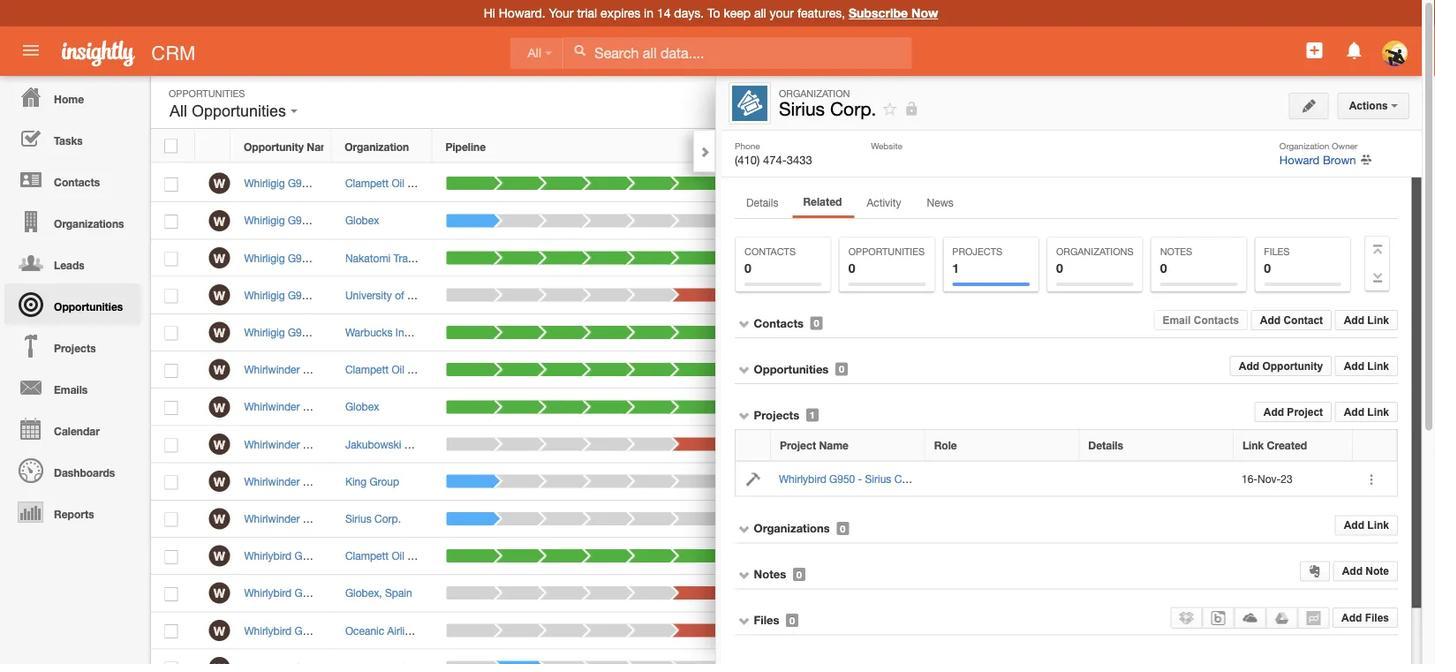 Task type: vqa. For each thing, say whether or not it's contained in the screenshot.
right the 'Martin'
yes



Task type: locate. For each thing, give the bounding box(es) containing it.
oil
[[370, 177, 383, 190], [392, 177, 405, 190], [383, 364, 396, 376], [392, 364, 405, 376], [377, 550, 390, 562], [392, 550, 405, 562]]

w link for whirligig g990 - nakatomi trading corp. - samantha wright
[[209, 247, 230, 269]]

1 horizontal spatial opportunities link
[[754, 362, 829, 376]]

2 horizontal spatial files
[[1366, 612, 1390, 624]]

add files
[[1342, 612, 1390, 624]]

x520 for globex
[[303, 401, 327, 413]]

details
[[747, 196, 779, 209], [1089, 439, 1124, 451]]

1 vertical spatial 15-
[[756, 475, 772, 488]]

16-dec-23 for samantha
[[756, 252, 807, 264]]

role
[[934, 439, 957, 451]]

0 vertical spatial g550
[[295, 550, 320, 562]]

1 vertical spatial albert
[[381, 401, 409, 413]]

1 $‎300,000.00 from the top
[[1001, 177, 1060, 190]]

whirlwinder for whirlwinder x520 - globex - albert lee
[[244, 401, 300, 413]]

0 horizontal spatial organizations
[[54, 217, 124, 230]]

16-dec-23
[[756, 177, 807, 190], [756, 252, 807, 264], [756, 326, 807, 339], [756, 364, 807, 376], [756, 401, 807, 413], [756, 513, 807, 525]]

0 horizontal spatial martin
[[426, 513, 456, 525]]

15- left g950
[[756, 475, 772, 488]]

1 usd $‎300,000.00 from the top
[[976, 177, 1060, 190]]

1 follow image from the top
[[1077, 176, 1094, 193]]

of down nakatomi trading corp. link
[[395, 289, 404, 301]]

23 for reyes
[[795, 587, 807, 600]]

1 23- from the top
[[756, 587, 772, 600]]

university up "whirligig g990 - warbucks industries - roger mills" link
[[345, 289, 392, 301]]

15-nov-23 for whirlwinder x520 - king group - chris chen
[[756, 475, 807, 488]]

0 vertical spatial 23-nov-23
[[756, 587, 807, 600]]

2 w from the top
[[214, 214, 225, 228]]

name
[[307, 140, 337, 153], [819, 439, 849, 451]]

1 vertical spatial g550
[[295, 587, 320, 600]]

tasks link
[[4, 118, 141, 159]]

add link right add opportunity
[[1344, 360, 1390, 372]]

13 w row from the top
[[151, 613, 1152, 650]]

1 23-nov-23 cell from the top
[[742, 575, 861, 613]]

follow image
[[882, 101, 899, 118], [1077, 250, 1094, 267], [1077, 325, 1094, 342], [1077, 362, 1094, 379], [1077, 400, 1094, 416], [1077, 474, 1094, 491], [1077, 549, 1094, 566], [1077, 586, 1094, 603], [1077, 661, 1094, 664]]

0 vertical spatial sirius corp.
[[779, 98, 877, 120]]

import
[[1233, 258, 1264, 270]]

all
[[528, 46, 542, 60], [170, 102, 187, 120]]

howard brown link for paula
[[875, 289, 946, 301]]

2 horizontal spatial organizations
[[1057, 246, 1134, 258]]

w for whirlwinder x520 - globex - albert lee
[[214, 400, 225, 415]]

flores
[[514, 364, 543, 376]]

reyes
[[456, 587, 485, 600]]

change record owner image
[[1361, 152, 1373, 168]]

usd inside usd $‎190,000.00 cell
[[976, 625, 998, 637]]

oceanic airlines link
[[345, 625, 422, 637]]

5 follow image from the top
[[1077, 511, 1094, 528]]

3 whirligig from the top
[[244, 252, 285, 264]]

add link button right the 'contact'
[[1336, 310, 1399, 330]]

0 vertical spatial projects link
[[4, 325, 141, 367]]

opportunities link up project name
[[754, 362, 829, 376]]

474-
[[763, 153, 787, 167]]

1 horizontal spatial name
[[819, 439, 849, 451]]

notes right and
[[1302, 210, 1331, 223]]

0 vertical spatial $‎180,000.00
[[1001, 214, 1060, 227]]

0 horizontal spatial sirius corp.
[[345, 513, 401, 525]]

5 16-dec-23 from the top
[[756, 401, 807, 413]]

1 horizontal spatial sirius corp.
[[779, 98, 877, 120]]

w link for whirlybird g550 - clampett oil and gas corp. - katherine warren
[[209, 546, 230, 567]]

tina down 'role'
[[931, 473, 951, 485]]

katherine up mark
[[407, 587, 453, 600]]

whirlybird g550 - clampett oil and gas corp. - katherine warren link
[[244, 550, 562, 562]]

23-nov-23 cell up files link
[[742, 575, 861, 613]]

x520 down whirlwinder x520 - king group - chris chen
[[303, 513, 327, 525]]

king group
[[345, 475, 399, 488]]

2 nakatomi from the left
[[345, 252, 391, 264]]

1 horizontal spatial organization
[[779, 87, 850, 99]]

1 horizontal spatial of
[[395, 289, 404, 301]]

1 chevron down image from the top
[[739, 318, 751, 330]]

follow image for reyes
[[1077, 586, 1094, 603]]

of
[[373, 289, 383, 301], [395, 289, 404, 301]]

7 w row from the top
[[151, 389, 1152, 426]]

13 w link from the top
[[209, 620, 230, 641]]

1 horizontal spatial organizations link
[[754, 522, 830, 536]]

tina for whirlybird g950 - sirius corp. - tina martin
[[931, 473, 951, 485]]

trading up university of northumbria link on the left
[[394, 252, 429, 264]]

2 15-nov-23 cell from the top
[[742, 463, 861, 501]]

projects up project name
[[754, 408, 800, 422]]

organizations up leads link
[[54, 217, 124, 230]]

corp. inside row
[[895, 473, 921, 485]]

1 globex link from the top
[[345, 214, 379, 227]]

northumbria up roger
[[407, 289, 467, 301]]

chevron down image for opportunities
[[739, 364, 751, 376]]

usd $‎180,000.00 cell up usd $‎450,000.00
[[963, 203, 1064, 240]]

1 horizontal spatial martin
[[954, 473, 984, 485]]

lee up nakatomi trading corp.
[[399, 214, 416, 227]]

organization for organization
[[779, 87, 850, 99]]

notes for notes 0
[[1161, 246, 1193, 258]]

usd $‎300,000.00 for whirligig g990 - warbucks industries - roger mills
[[976, 326, 1060, 339]]

usd $‎300,000.00 cell
[[963, 165, 1064, 203], [963, 314, 1064, 352]]

9 w from the top
[[214, 475, 225, 489]]

news
[[927, 196, 954, 209]]

0
[[745, 261, 752, 275], [849, 261, 856, 275], [1057, 261, 1064, 275], [1161, 261, 1168, 275], [1265, 261, 1272, 275], [814, 318, 820, 329], [839, 364, 845, 375], [841, 523, 846, 534], [797, 569, 802, 580], [790, 615, 795, 626]]

0 horizontal spatial all
[[170, 102, 187, 120]]

cell
[[861, 352, 963, 389], [963, 352, 1064, 389], [1108, 352, 1152, 389], [861, 389, 963, 426], [963, 389, 1064, 426], [1108, 389, 1152, 426], [963, 426, 1064, 463], [926, 462, 1080, 497], [1080, 462, 1234, 497], [963, 463, 1064, 501], [1108, 463, 1152, 501], [861, 501, 963, 538], [963, 501, 1064, 538], [1108, 501, 1152, 538], [742, 538, 861, 575], [861, 538, 963, 575], [963, 538, 1064, 575], [1108, 538, 1152, 575], [195, 650, 231, 664], [231, 650, 332, 664], [332, 650, 433, 664], [742, 650, 861, 664], [861, 650, 963, 664], [963, 650, 1064, 664], [1108, 650, 1152, 664]]

usd $‎180,000.00 up usd $‎190,000.00
[[976, 587, 1060, 600]]

0 horizontal spatial notes
[[754, 567, 787, 581]]

dec-
[[772, 177, 795, 190], [772, 252, 795, 264], [772, 326, 795, 339], [772, 364, 795, 376], [772, 401, 795, 413], [772, 513, 795, 525]]

0 horizontal spatial files
[[754, 613, 780, 627]]

1 add link from the top
[[1344, 314, 1390, 326]]

15-nov-23 up contacts 0
[[756, 214, 807, 227]]

navigation
[[0, 76, 141, 533]]

organizations link up leads
[[4, 201, 141, 242]]

llc
[[396, 438, 416, 450], [405, 438, 424, 450]]

16- for whirlwinder x520 - jakubowski llc - jason castillo
[[756, 438, 772, 450]]

23-nov-23 cell
[[742, 575, 861, 613], [742, 613, 861, 650]]

-
[[317, 177, 321, 190], [483, 177, 487, 190], [317, 214, 321, 227], [361, 214, 365, 227], [317, 252, 321, 264], [439, 252, 444, 264], [317, 289, 321, 301], [448, 289, 452, 301], [317, 326, 321, 339], [423, 326, 427, 339], [330, 364, 334, 376], [463, 364, 467, 376], [330, 401, 334, 413], [374, 401, 378, 413], [330, 438, 334, 450], [419, 438, 423, 450], [858, 473, 863, 485], [924, 473, 928, 485], [330, 475, 334, 488], [394, 475, 398, 488], [330, 513, 334, 525], [396, 513, 400, 525], [323, 550, 328, 562], [465, 550, 469, 562], [323, 587, 328, 600], [400, 587, 404, 600], [323, 625, 328, 637], [410, 625, 414, 637]]

2 $‎300,000.00 from the top
[[1001, 326, 1060, 339]]

0 vertical spatial usd $‎300,000.00 cell
[[963, 165, 1064, 203]]

w link for whirligig g990 - university of northumbria - paula oliver
[[209, 285, 230, 306]]

1 horizontal spatial katherine
[[472, 550, 517, 562]]

whirlwinder for whirlwinder x520 - jakubowski llc - jason castillo
[[244, 438, 300, 450]]

0 vertical spatial details
[[747, 196, 779, 209]]

your left the trial
[[549, 6, 574, 20]]

w link for whirlwinder x520 - jakubowski llc - jason castillo
[[209, 434, 230, 455]]

16-nov-23 cell
[[742, 277, 861, 314], [742, 426, 861, 463], [1234, 462, 1354, 497]]

contacts link down contacts 0
[[754, 316, 804, 330]]

0 vertical spatial $‎300,000.00
[[1001, 177, 1060, 190]]

link inside row
[[1243, 439, 1265, 451]]

projects up usd $‎110,000.00 cell
[[953, 246, 1003, 258]]

0 vertical spatial martin
[[954, 473, 984, 485]]

1 vertical spatial $‎300,000.00
[[1001, 326, 1060, 339]]

w for whirlwinder x520 - jakubowski llc - jason castillo
[[214, 437, 225, 452]]

0 vertical spatial organizations link
[[4, 201, 141, 242]]

x520 for king
[[303, 475, 327, 488]]

1 vertical spatial 23-nov-23
[[756, 625, 807, 637]]

tina inside row
[[931, 473, 951, 485]]

contacts inside button
[[1194, 314, 1240, 326]]

2 vertical spatial 16-nov-23
[[1242, 473, 1293, 485]]

16-dec-23 cell
[[742, 165, 861, 203], [742, 240, 861, 277], [742, 314, 861, 352], [742, 352, 861, 389], [742, 389, 861, 426], [742, 501, 861, 538]]

opportunity down add contact link on the right of the page
[[1263, 360, 1324, 372]]

files down imports
[[1265, 246, 1290, 258]]

3 add link button from the top
[[1336, 402, 1399, 422]]

row group containing w
[[151, 165, 1152, 664]]

all inside button
[[170, 102, 187, 120]]

organizations link up notes link
[[754, 522, 830, 536]]

northumbria
[[386, 289, 445, 301], [407, 289, 467, 301]]

0 vertical spatial 15-
[[756, 214, 772, 227]]

4 whirlwinder from the top
[[244, 475, 300, 488]]

0 horizontal spatial of
[[373, 289, 383, 301]]

of down whirligig g990 - nakatomi trading corp. - samantha wright
[[373, 289, 383, 301]]

add inside add project link
[[1264, 406, 1285, 418]]

0 vertical spatial contacts link
[[4, 159, 141, 201]]

opportunities link down leads
[[4, 284, 141, 325]]

2 group from the left
[[370, 475, 399, 488]]

contacts
[[54, 176, 100, 188], [745, 246, 796, 258], [1194, 314, 1240, 326], [754, 316, 804, 330]]

g990 for warbucks
[[288, 326, 314, 339]]

1 add link button from the top
[[1336, 310, 1399, 330]]

oceanic
[[330, 625, 370, 637], [345, 625, 384, 637]]

w
[[214, 176, 225, 191], [214, 214, 225, 228], [214, 251, 225, 265], [214, 288, 225, 303], [214, 325, 225, 340], [214, 363, 225, 377], [214, 400, 225, 415], [214, 437, 225, 452], [214, 475, 225, 489], [214, 512, 225, 526], [214, 549, 225, 564], [214, 586, 225, 601], [214, 624, 225, 638]]

add link right add project
[[1344, 406, 1390, 418]]

15-nov-23 down project name
[[756, 475, 807, 488]]

no tags
[[1181, 334, 1220, 346]]

1 vertical spatial usd $‎300,000.00 cell
[[963, 314, 1064, 352]]

contacts down 'details' link
[[745, 246, 796, 258]]

0 horizontal spatial projects
[[54, 342, 96, 354]]

katherine left warren
[[472, 550, 517, 562]]

w link for whirlybird g550 - oceanic airlines - mark sakda
[[209, 620, 230, 641]]

None checkbox
[[165, 178, 178, 192], [165, 215, 178, 229], [165, 252, 178, 266], [165, 289, 178, 303], [165, 327, 178, 341], [165, 401, 178, 415], [165, 438, 178, 453], [165, 476, 178, 490], [165, 513, 178, 527], [165, 625, 178, 639], [165, 178, 178, 192], [165, 215, 178, 229], [165, 252, 178, 266], [165, 289, 178, 303], [165, 327, 178, 341], [165, 401, 178, 415], [165, 438, 178, 453], [165, 476, 178, 490], [165, 513, 178, 527], [165, 625, 178, 639]]

column header
[[962, 130, 1063, 163], [1063, 130, 1107, 163], [1107, 130, 1151, 163], [736, 430, 771, 462], [1354, 430, 1398, 462]]

0 vertical spatial lee
[[399, 214, 416, 227]]

usd $‎180,000.00 cell up usd $‎190,000.00
[[963, 575, 1064, 613]]

link files from box to this image
[[1212, 611, 1226, 625]]

1 whirlwinder from the top
[[244, 364, 300, 376]]

$‎180,000.00 up $‎190,000.00
[[1001, 587, 1060, 600]]

projects link up project name
[[754, 408, 800, 422]]

0 vertical spatial usd $‎180,000.00 cell
[[963, 203, 1064, 240]]

project name
[[780, 439, 849, 451]]

1 horizontal spatial files
[[1265, 246, 1290, 258]]

w row
[[151, 165, 1152, 203], [151, 203, 1152, 240], [151, 240, 1152, 277], [151, 277, 1152, 314], [151, 314, 1152, 352], [151, 352, 1152, 389], [151, 389, 1152, 426], [151, 426, 1152, 463], [151, 463, 1152, 501], [151, 501, 1152, 538], [151, 538, 1152, 575], [151, 575, 1152, 613], [151, 613, 1152, 650]]

6 dec- from the top
[[772, 513, 795, 525]]

usd $‎300,000.00 cell down usd $‎110,000.00
[[963, 314, 1064, 352]]

aaron
[[490, 177, 518, 190]]

16-nov-23
[[756, 289, 807, 301], [756, 438, 807, 450], [1242, 473, 1293, 485]]

1 vertical spatial organizations link
[[754, 522, 830, 536]]

1 whirligig from the top
[[244, 177, 285, 190]]

your
[[549, 6, 574, 20], [1164, 232, 1192, 244]]

usd $‎190,000.00 cell
[[963, 613, 1064, 650]]

white image
[[574, 44, 586, 57]]

tags
[[1237, 280, 1262, 292]]

1 vertical spatial sirius corp.
[[345, 513, 401, 525]]

1 horizontal spatial all
[[528, 46, 542, 60]]

chevron down image for organizations
[[739, 523, 751, 535]]

mark
[[417, 625, 441, 637]]

globex, up "whirlybird g550 - oceanic airlines - mark sakda" link
[[345, 587, 382, 600]]

martin inside w row
[[426, 513, 456, 525]]

1 15-nov-23 from the top
[[756, 214, 807, 227]]

nov- for whirligig g990 - globex - albert lee
[[772, 214, 795, 227]]

organization up close
[[779, 87, 850, 99]]

your up notes 0
[[1164, 232, 1192, 244]]

15-nov-23 cell down project name
[[742, 463, 861, 501]]

files inside button
[[1366, 612, 1390, 624]]

opportunity inside new opportunity link
[[1288, 95, 1348, 107]]

6 w from the top
[[214, 363, 225, 377]]

brown for sakda
[[915, 625, 946, 637]]

16-dec-23 cell for mills
[[742, 314, 861, 352]]

$‎300,000.00 for whirligig g990 - clampett oil and gas, singapore - aaron lang
[[1001, 177, 1060, 190]]

brown for samantha
[[915, 252, 946, 264]]

w for whirligig g990 - warbucks industries - roger mills
[[214, 325, 225, 340]]

navigation containing home
[[0, 76, 141, 533]]

1 vertical spatial projects
[[54, 342, 96, 354]]

add link right the 'contact'
[[1344, 314, 1390, 326]]

usd $‎300,000.00 down usd $‎110,000.00 cell
[[976, 326, 1060, 339]]

usd $‎300,000.00 up usd $‎450,000.00
[[976, 177, 1060, 190]]

0 horizontal spatial details
[[747, 196, 779, 209]]

0 vertical spatial 16-nov-23
[[756, 289, 807, 301]]

projects link up emails on the bottom of the page
[[4, 325, 141, 367]]

opportunity tags
[[1164, 280, 1262, 292]]

opportunity
[[1288, 95, 1348, 107], [244, 140, 304, 153], [1164, 280, 1234, 292], [1263, 360, 1324, 372]]

university up the "whirligig g990 - warbucks industries - roger mills"
[[324, 289, 370, 301]]

features,
[[798, 6, 846, 20]]

opportunity down all opportunities button on the left
[[244, 140, 304, 153]]

3 chevron down image from the top
[[739, 569, 751, 581]]

g550
[[295, 550, 320, 562], [295, 587, 320, 600], [295, 625, 320, 637]]

usd inside usd $‎450,000.00 cell
[[976, 252, 998, 264]]

0 vertical spatial opportunities link
[[4, 284, 141, 325]]

0 horizontal spatial katherine
[[407, 587, 453, 600]]

2 usd $‎180,000.00 from the top
[[976, 587, 1060, 600]]

whirligig for whirligig g990 - nakatomi trading corp. - samantha wright
[[244, 252, 285, 264]]

0 vertical spatial albert
[[368, 214, 396, 227]]

tina for whirlwinder x520 - sirius corp. - tina martin
[[403, 513, 423, 525]]

w link for whirlybird g550 - globex, spain - katherine reyes
[[209, 583, 230, 604]]

howard for singapore
[[875, 177, 912, 190]]

usd $‎180,000.00 up usd $‎450,000.00
[[976, 214, 1060, 227]]

castillo
[[457, 438, 492, 450]]

1 vertical spatial 15-nov-23 cell
[[742, 463, 861, 501]]

organization inside row
[[345, 140, 409, 153]]

1 vertical spatial tina
[[403, 513, 423, 525]]

contacts link down tasks
[[4, 159, 141, 201]]

sirius corp. down king group on the bottom
[[345, 513, 401, 525]]

2 oceanic from the left
[[345, 625, 384, 637]]

nakatomi down 'whirligig g990 - globex - albert lee' link
[[324, 252, 369, 264]]

15-nov-23 cell for whirlwinder x520 - king group - chris chen
[[742, 463, 861, 501]]

clampett oil and gas corp.
[[345, 550, 477, 562]]

1 usd $‎180,000.00 from the top
[[976, 214, 1060, 227]]

7 w from the top
[[214, 400, 225, 415]]

projects up the emails link
[[54, 342, 96, 354]]

trading up whirligig g990 - university of northumbria - paula oliver link
[[372, 252, 407, 264]]

4 chevron down image from the top
[[739, 615, 751, 627]]

0 vertical spatial globex link
[[345, 214, 379, 227]]

opportunities up all opportunities
[[169, 87, 245, 99]]

name up whirligig g990 - globex - albert lee
[[307, 140, 337, 153]]

2 w link from the top
[[209, 210, 230, 231]]

2 vertical spatial organizations
[[754, 522, 830, 535]]

0 inside files 0
[[1265, 261, 1272, 275]]

warbucks industries
[[345, 326, 442, 339]]

university
[[324, 289, 370, 301], [345, 289, 392, 301]]

lee for whirlwinder x520 - globex - albert lee
[[412, 401, 429, 413]]

g990 for university
[[288, 289, 314, 301]]

name for project
[[819, 439, 849, 451]]

g550 up whirlybird g550 - oceanic airlines - mark sakda
[[295, 587, 320, 600]]

sirius right g950
[[866, 473, 892, 485]]

23- for usd $‎190,000.00
[[756, 625, 772, 637]]

whirlybird inside row
[[779, 473, 827, 485]]

files for files
[[754, 613, 780, 627]]

follow image for samantha
[[1077, 250, 1094, 267]]

23
[[795, 177, 807, 190], [795, 214, 807, 227], [795, 252, 807, 264], [1218, 258, 1230, 270], [795, 289, 807, 301], [795, 326, 807, 339], [795, 364, 807, 376], [795, 401, 807, 413], [795, 438, 807, 450], [1281, 473, 1293, 485], [795, 475, 807, 488], [795, 513, 807, 525], [795, 587, 807, 600], [795, 625, 807, 637]]

2 15- from the top
[[756, 475, 772, 488]]

nakatomi trading corp.
[[345, 252, 458, 264]]

organizations up notes link
[[754, 522, 830, 535]]

4 w row from the top
[[151, 277, 1152, 314]]

1 horizontal spatial project
[[1288, 406, 1324, 418]]

g550 down whirlwinder x520 - sirius corp. - tina martin
[[295, 550, 320, 562]]

chevron down image for projects
[[739, 410, 751, 422]]

follow image
[[1077, 176, 1094, 193], [1077, 213, 1094, 230], [1077, 288, 1094, 305], [1077, 437, 1094, 454], [1077, 511, 1094, 528], [1077, 623, 1094, 640]]

Search this list... text field
[[848, 88, 1047, 115]]

2 horizontal spatial projects
[[953, 246, 1003, 258]]

spain down whirlybird g550 - clampett oil and gas corp. - katherine warren in the left bottom of the page
[[385, 587, 412, 600]]

2 globex link from the top
[[345, 401, 379, 413]]

files down note on the right bottom
[[1366, 612, 1390, 624]]

16-dec-23 cell for martin
[[742, 501, 861, 538]]

project
[[1288, 406, 1324, 418], [780, 439, 817, 451]]

martin down 'role'
[[954, 473, 984, 485]]

1 15-nov-23 cell from the top
[[742, 203, 861, 240]]

row containing opportunity name
[[151, 130, 1151, 163]]

spain up oceanic airlines
[[370, 587, 397, 600]]

0 vertical spatial chevron down image
[[739, 410, 751, 422]]

usd $‎180,000.00 cell
[[963, 203, 1064, 240], [963, 575, 1064, 613]]

2 23-nov-23 cell from the top
[[742, 613, 861, 650]]

0 horizontal spatial opportunities link
[[4, 284, 141, 325]]

g550 down whirlybird g550 - globex, spain - katherine reyes
[[295, 625, 320, 637]]

16-nov-23 cell up g950
[[742, 426, 861, 463]]

16-nov-23 cell down contacts 0
[[742, 277, 861, 314]]

0 vertical spatial notes
[[1302, 210, 1331, 223]]

4 g990 from the top
[[288, 289, 314, 301]]

sirius corp. inside w row
[[345, 513, 401, 525]]

1 vertical spatial details
[[1089, 439, 1124, 451]]

user
[[874, 140, 898, 153]]

23 for chen
[[795, 475, 807, 488]]

2 23-nov-23 from the top
[[756, 625, 807, 637]]

1 up project name
[[810, 410, 815, 421]]

0 vertical spatial usd $‎180,000.00
[[976, 214, 1060, 227]]

chevron down image for notes
[[739, 569, 751, 581]]

2 whirligig from the top
[[244, 214, 285, 227]]

whirligig g990 - globex - albert lee link
[[244, 214, 425, 227]]

usd
[[976, 177, 998, 190], [976, 214, 998, 227], [976, 252, 998, 264], [976, 289, 998, 301], [976, 326, 998, 339], [976, 587, 998, 600], [976, 625, 998, 637]]

opportunities down crm
[[192, 102, 286, 120]]

15-nov-23 cell up contacts 0
[[742, 203, 861, 240]]

contacts down tasks
[[54, 176, 100, 188]]

reports
[[54, 508, 94, 520]]

sirius corp.
[[779, 98, 877, 120], [345, 513, 401, 525]]

opportunities inside button
[[192, 102, 286, 120]]

tags
[[1198, 334, 1220, 346]]

brown for chen
[[915, 475, 946, 488]]

x520
[[303, 364, 327, 376], [303, 401, 327, 413], [303, 438, 327, 450], [303, 475, 327, 488], [303, 513, 327, 525]]

industries up whirlwinder x520 - clampett oil and gas, uk - nicholas flores link
[[374, 326, 420, 339]]

row containing whirlybird g950 - sirius corp. - tina martin
[[736, 462, 1398, 497]]

2 vertical spatial projects
[[754, 408, 800, 422]]

whirlwinder x520 - sirius corp. - tina martin link
[[244, 513, 465, 525]]

howard brown
[[1280, 153, 1357, 167], [875, 177, 946, 190], [875, 214, 946, 227], [875, 252, 946, 264], [875, 289, 946, 301], [875, 326, 946, 339], [875, 438, 946, 450], [875, 475, 946, 488], [875, 587, 946, 600], [875, 625, 946, 637]]

related link
[[793, 191, 853, 216]]

6 16-dec-23 cell from the top
[[742, 501, 861, 538]]

2 chevron down image from the top
[[739, 364, 751, 376]]

23 for paula
[[795, 289, 807, 301]]

1 left usd $‎450,000.00 cell
[[953, 261, 960, 275]]

martin inside row
[[954, 473, 984, 485]]

tasks
[[54, 134, 83, 147]]

10 w link from the top
[[209, 508, 230, 530]]

contacts up tags
[[1194, 314, 1240, 326]]

5 whirligig from the top
[[244, 326, 285, 339]]

2 vertical spatial notes
[[754, 567, 787, 581]]

16-dec-23 cell for samantha
[[742, 240, 861, 277]]

albert down whirlwinder x520 - clampett oil and gas, uk - nicholas flores
[[381, 401, 409, 413]]

close
[[802, 140, 831, 153]]

5 g990 from the top
[[288, 326, 314, 339]]

notes up 16-nov-23 import link
[[1161, 246, 1193, 258]]

globex, up whirlybird g550 - oceanic airlines - mark sakda
[[330, 587, 367, 600]]

activity
[[867, 196, 902, 209]]

add link button right add project link
[[1336, 402, 1399, 422]]

0 horizontal spatial organization
[[345, 140, 409, 153]]

wright
[[498, 252, 528, 264]]

23-nov-23 cell for usd $‎180,000.00
[[742, 575, 861, 613]]

follow image for mills
[[1077, 325, 1094, 342]]

1 group from the left
[[361, 475, 391, 488]]

g990 for nakatomi
[[288, 252, 314, 264]]

2 horizontal spatial organization
[[1280, 140, 1330, 151]]

howard for samantha
[[875, 252, 912, 264]]

1 spain from the left
[[370, 587, 397, 600]]

organizations link
[[4, 201, 141, 242], [754, 522, 830, 536]]

g990 for globex
[[288, 214, 314, 227]]

usd inside usd $‎110,000.00 cell
[[976, 289, 998, 301]]

5 whirlwinder from the top
[[244, 513, 300, 525]]

link created
[[1243, 439, 1308, 451]]

4 16-dec-23 cell from the top
[[742, 352, 861, 389]]

0 vertical spatial your
[[549, 6, 574, 20]]

16-nov-23 inside row
[[1242, 473, 1293, 485]]

howard brown for reyes
[[875, 587, 946, 600]]

23- for usd $‎180,000.00
[[756, 587, 772, 600]]

globex
[[324, 214, 358, 227], [345, 214, 379, 227], [337, 401, 371, 413], [345, 401, 379, 413]]

2 chevron down image from the top
[[739, 523, 751, 535]]

1 singapore from the left
[[432, 177, 480, 190]]

4 whirligig from the top
[[244, 289, 285, 301]]

0 vertical spatial usd $‎300,000.00
[[976, 177, 1060, 190]]

show sidebar image
[[1210, 95, 1222, 108]]

chevron down image
[[739, 318, 751, 330], [739, 364, 751, 376], [739, 569, 751, 581], [739, 615, 751, 627]]

5 w row from the top
[[151, 314, 1152, 352]]

0 vertical spatial organizations
[[54, 217, 124, 230]]

1 vertical spatial 16-nov-23
[[756, 438, 807, 450]]

usd $‎190,000.00
[[976, 625, 1060, 637]]

university of northumbria link
[[345, 289, 467, 301]]

8 w from the top
[[214, 437, 225, 452]]

4 dec- from the top
[[772, 364, 795, 376]]

0 vertical spatial 1
[[953, 261, 960, 275]]

0 vertical spatial name
[[307, 140, 337, 153]]

16- for whirligig g990 - nakatomi trading corp. - samantha wright
[[756, 252, 772, 264]]

add link button up add note
[[1336, 515, 1399, 536]]

15- up contacts 0
[[756, 214, 772, 227]]

link files from pandadoc to this image
[[1307, 611, 1321, 625]]

usd $‎300,000.00 cell up usd $‎450,000.00
[[963, 165, 1064, 203]]

opportunity name organization
[[244, 140, 409, 153]]

g550 for oceanic
[[295, 625, 320, 637]]

1 vertical spatial contacts link
[[754, 316, 804, 330]]

w for whirlybird g550 - oceanic airlines - mark sakda
[[214, 624, 225, 638]]

usd $‎180,000.00 cell for 23-nov-23
[[963, 575, 1064, 613]]

16-nov-23 cell for whirligig g990 - university of northumbria - paula oliver
[[742, 277, 861, 314]]

lee down clampett oil and gas, uk
[[412, 401, 429, 413]]

website
[[871, 140, 903, 151]]

row
[[151, 130, 1151, 163], [736, 430, 1398, 462], [736, 462, 1398, 497], [151, 650, 1152, 664]]

0 vertical spatial tina
[[931, 473, 951, 485]]

10 w from the top
[[214, 512, 225, 526]]

0 horizontal spatial projects link
[[4, 325, 141, 367]]

1 vertical spatial $‎180,000.00
[[1001, 587, 1060, 600]]

usd for sakda
[[976, 625, 998, 637]]

$‎110,000.00
[[1001, 289, 1060, 301]]

1 inside projects 1
[[953, 261, 960, 275]]

all down crm
[[170, 102, 187, 120]]

5 w link from the top
[[209, 322, 230, 343]]

3 16-dec-23 from the top
[[756, 326, 807, 339]]

whirligig
[[244, 177, 285, 190], [244, 214, 285, 227], [244, 252, 285, 264], [244, 289, 285, 301], [244, 326, 285, 339]]

all opportunities
[[170, 102, 291, 120]]

jakubowski llc link
[[345, 438, 424, 450]]

0 vertical spatial katherine
[[472, 550, 517, 562]]

0 vertical spatial 15-nov-23
[[756, 214, 807, 227]]

row group
[[151, 165, 1152, 664]]

follow image for usd $‎190,000.00
[[1077, 623, 1094, 640]]

5 w from the top
[[214, 325, 225, 340]]

None checkbox
[[164, 139, 178, 153], [165, 364, 178, 378], [165, 550, 178, 564], [165, 588, 178, 602], [165, 662, 178, 664], [164, 139, 178, 153], [165, 364, 178, 378], [165, 550, 178, 564], [165, 588, 178, 602], [165, 662, 178, 664]]

x520 up whirlwinder x520 - sirius corp. - tina martin
[[303, 475, 327, 488]]

follow image for usd $‎110,000.00
[[1077, 288, 1094, 305]]

1 vertical spatial notes
[[1161, 246, 1193, 258]]

1 horizontal spatial tina
[[931, 473, 951, 485]]

16-dec-23 cell for singapore
[[742, 165, 861, 203]]

whirligig g990 - university of northumbria - paula oliver
[[244, 289, 512, 301]]

1 g550 from the top
[[295, 550, 320, 562]]

0 horizontal spatial contacts link
[[4, 159, 141, 201]]

12 w from the top
[[214, 586, 225, 601]]

tina down chris
[[403, 513, 423, 525]]

23-
[[756, 587, 772, 600], [756, 625, 772, 637]]

1 horizontal spatial details
[[1089, 439, 1124, 451]]

1 horizontal spatial your
[[1164, 232, 1192, 244]]

add link button right add opportunity link
[[1336, 356, 1399, 376]]

in
[[644, 6, 654, 20]]

13 w from the top
[[214, 624, 225, 638]]

0 vertical spatial 15-nov-23 cell
[[742, 203, 861, 240]]

g990 for clampett
[[288, 177, 314, 190]]

whirlwinder for whirlwinder x520 - sirius corp. - tina martin
[[244, 513, 300, 525]]

2 add link from the top
[[1344, 360, 1390, 372]]

1 northumbria from the left
[[386, 289, 445, 301]]

opportunities up imports
[[1213, 210, 1278, 223]]

expires
[[601, 6, 641, 20]]

1 usd $‎300,000.00 cell from the top
[[963, 165, 1064, 203]]

albert up whirligig g990 - nakatomi trading corp. - samantha wright
[[368, 214, 396, 227]]

1 x520 from the top
[[303, 364, 327, 376]]

name for opportunity
[[307, 140, 337, 153]]

5 x520 from the top
[[303, 513, 327, 525]]

notes up files link
[[754, 567, 787, 581]]

11 w from the top
[[214, 549, 225, 564]]

3 g990 from the top
[[288, 252, 314, 264]]

howard brown for mills
[[875, 326, 946, 339]]

16-nov-23 import link
[[1164, 258, 1264, 270]]

martin down chen
[[426, 513, 456, 525]]

globex link up whirlwinder x520 - jakubowski llc - jason castillo
[[345, 401, 379, 413]]

howard brown for castillo
[[875, 438, 946, 450]]

0 horizontal spatial your
[[549, 6, 574, 20]]

w link
[[209, 173, 230, 194], [209, 210, 230, 231], [209, 247, 230, 269], [209, 285, 230, 306], [209, 322, 230, 343], [209, 359, 230, 380], [209, 397, 230, 418], [209, 434, 230, 455], [209, 471, 230, 492], [209, 508, 230, 530], [209, 546, 230, 567], [209, 583, 230, 604], [209, 620, 230, 641]]

chevron down image
[[739, 410, 751, 422], [739, 523, 751, 535]]

15-nov-23 cell
[[742, 203, 861, 240], [742, 463, 861, 501]]

organization owner
[[1280, 140, 1358, 151]]

4 w from the top
[[214, 288, 225, 303]]

x520 up whirlwinder x520 - jakubowski llc - jason castillo
[[303, 401, 327, 413]]

2 follow image from the top
[[1077, 213, 1094, 230]]

23 for sakda
[[795, 625, 807, 637]]

3 g550 from the top
[[295, 625, 320, 637]]

whirlwinder x520 - jakubowski llc - jason castillo
[[244, 438, 492, 450]]

w for whirlybird g550 - globex, spain - katherine reyes
[[214, 586, 225, 601]]

industries up 'clampett oil and gas, uk' link
[[396, 326, 442, 339]]

new opportunity
[[1263, 95, 1348, 107]]

nakatomi up whirligig g990 - university of northumbria - paula oliver
[[345, 252, 391, 264]]

organization left owner
[[1280, 140, 1330, 151]]

1 horizontal spatial notes
[[1161, 246, 1193, 258]]

1 g990 from the top
[[288, 177, 314, 190]]

organizations up $‎110,000.00
[[1057, 246, 1134, 258]]

w for whirligig g990 - clampett oil and gas, singapore - aaron lang
[[214, 176, 225, 191]]

1 w link from the top
[[209, 173, 230, 194]]

g950
[[830, 473, 855, 485]]

x520 down whirlwinder x520 - globex - albert lee
[[303, 438, 327, 450]]

8 w link from the top
[[209, 434, 230, 455]]

0 vertical spatial all
[[528, 46, 542, 60]]

tina inside w row
[[403, 513, 423, 525]]

1
[[953, 261, 960, 275], [810, 410, 815, 421]]

usd $‎450,000.00 cell
[[963, 240, 1064, 277]]

owner
[[1332, 140, 1358, 151]]

details inside row
[[1089, 439, 1124, 451]]

notes for notes
[[754, 567, 787, 581]]

2 x520 from the top
[[303, 401, 327, 413]]

w link for whirligig g990 - warbucks industries - roger mills
[[209, 322, 230, 343]]

1 15- from the top
[[756, 214, 772, 227]]

1 vertical spatial 23-
[[756, 625, 772, 637]]

1 vertical spatial project
[[780, 439, 817, 451]]

2 horizontal spatial notes
[[1302, 210, 1331, 223]]

6 16-dec-23 from the top
[[756, 513, 807, 525]]

1 vertical spatial all
[[170, 102, 187, 120]]

1 16-dec-23 cell from the top
[[742, 165, 861, 203]]

sakda
[[444, 625, 474, 637]]

spain
[[370, 587, 397, 600], [385, 587, 412, 600]]

howard brown link for castillo
[[875, 438, 946, 450]]

1 vertical spatial chevron down image
[[739, 523, 751, 535]]

0 horizontal spatial tina
[[403, 513, 423, 525]]

usd for samantha
[[976, 252, 998, 264]]

1 horizontal spatial projects
[[754, 408, 800, 422]]



Task type: describe. For each thing, give the bounding box(es) containing it.
1 globex, from the left
[[330, 587, 367, 600]]

whirligig g990 - nakatomi trading corp. - samantha wright
[[244, 252, 528, 264]]

2 airlines from the left
[[387, 625, 422, 637]]

16-nov-23 cell down the created
[[1234, 462, 1354, 497]]

0 inside organizations 0
[[1057, 261, 1064, 275]]

opportunity inside add opportunity link
[[1263, 360, 1324, 372]]

emails link
[[4, 367, 141, 408]]

0 horizontal spatial project
[[780, 439, 817, 451]]

mills
[[462, 326, 484, 339]]

2 spain from the left
[[385, 587, 412, 600]]

1 warbucks from the left
[[324, 326, 371, 339]]

clampett oil and gas, uk
[[345, 364, 468, 376]]

lang
[[521, 177, 544, 190]]

$‎450,000.00
[[1001, 252, 1060, 264]]

2 usd from the top
[[976, 214, 998, 227]]

follow image for usd $‎180,000.00
[[1077, 213, 1094, 230]]

2 uk from the left
[[453, 364, 468, 376]]

nov- for whirlwinder x520 - king group - chris chen
[[772, 475, 795, 488]]

email contacts
[[1163, 314, 1240, 326]]

add note link
[[1334, 561, 1399, 582]]

user responsible
[[874, 140, 963, 153]]

trial
[[577, 6, 597, 20]]

howard for castillo
[[875, 438, 912, 450]]

whirligig for whirligig g990 - globex - albert lee
[[244, 214, 285, 227]]

1 nakatomi from the left
[[324, 252, 369, 264]]

opportunity inside row
[[244, 140, 304, 153]]

16-nov-23 for whirligig g990 - university of northumbria - paula oliver
[[756, 289, 807, 301]]

link files from microsoft onedrive to this image
[[1243, 611, 1258, 625]]

add inside the 'add note' link
[[1343, 565, 1363, 577]]

0 inside the opportunities 0
[[849, 261, 856, 275]]

whirlybird g550 - oceanic airlines - mark sakda link
[[244, 625, 483, 637]]

projects inside navigation
[[54, 342, 96, 354]]

howard brown link for singapore
[[875, 177, 946, 190]]

$‎180,000.00 for 23-nov-23
[[1001, 587, 1060, 600]]

1 uk from the left
[[445, 364, 460, 376]]

albert for whirlwinder x520 - globex - albert lee
[[381, 401, 409, 413]]

brown for reyes
[[915, 587, 946, 600]]

whirligig for whirligig g990 - clampett oil and gas, singapore - aaron lang
[[244, 177, 285, 190]]

w link for whirligig g990 - globex - albert lee
[[209, 210, 230, 231]]

notifications image
[[1344, 40, 1366, 61]]

0 inside notes 0
[[1161, 261, 1168, 275]]

3 w row from the top
[[151, 240, 1152, 277]]

follow image for chen
[[1077, 474, 1094, 491]]

0 vertical spatial projects
[[953, 246, 1003, 258]]

king group link
[[345, 475, 399, 488]]

howard brown for sakda
[[875, 625, 946, 637]]

howard for sakda
[[875, 625, 912, 637]]

opportunity down 16-nov-23 import link
[[1164, 280, 1234, 292]]

phone (410) 474-3433
[[735, 140, 813, 167]]

martin for whirlwinder x520 - sirius corp. - tina martin
[[426, 513, 456, 525]]

keep
[[724, 6, 751, 20]]

1 vertical spatial 1
[[810, 410, 815, 421]]

x520 for clampett
[[303, 364, 327, 376]]

dashboards link
[[4, 450, 141, 491]]

whirlwinder x520 - king group - chris chen
[[244, 475, 454, 488]]

howard for paula
[[875, 289, 912, 301]]

whirligig g990 - clampett oil and gas, singapore - aaron lang link
[[244, 177, 553, 190]]

2 add link button from the top
[[1336, 356, 1399, 376]]

export opportunities and notes
[[1176, 210, 1331, 223]]

all opportunities button
[[165, 98, 302, 125]]

1 industries from the left
[[374, 326, 420, 339]]

albert for whirligig g990 - globex - albert lee
[[368, 214, 396, 227]]

opportunities up project name
[[754, 362, 829, 376]]

1 university from the left
[[324, 289, 370, 301]]

nov- for whirligig g990 - university of northumbria - paula oliver
[[772, 289, 795, 301]]

nov- for whirlwinder x520 - jakubowski llc - jason castillo
[[772, 438, 795, 450]]

1 w row from the top
[[151, 165, 1152, 203]]

add inside add contact link
[[1261, 314, 1281, 326]]

howard for reyes
[[875, 587, 912, 600]]

contact
[[1284, 314, 1324, 326]]

2 king from the left
[[345, 475, 367, 488]]

2 llc from the left
[[405, 438, 424, 450]]

roger
[[430, 326, 459, 339]]

martin for whirlybird g950 - sirius corp. - tina martin
[[954, 473, 984, 485]]

new
[[1263, 95, 1285, 107]]

notes 0
[[1161, 246, 1193, 275]]

to
[[708, 6, 721, 20]]

16- for whirlwinder x520 - globex - albert lee
[[756, 401, 772, 413]]

brown for paula
[[915, 289, 946, 301]]

activity link
[[856, 191, 913, 217]]

16- for whirligig g990 - warbucks industries - roger mills
[[756, 326, 772, 339]]

howard brown for paula
[[875, 289, 946, 301]]

leads
[[54, 259, 85, 271]]

w for whirlybird g550 - clampett oil and gas corp. - katherine warren
[[214, 549, 225, 564]]

2 warbucks from the left
[[345, 326, 393, 339]]

record permissions image
[[904, 98, 920, 120]]

add contact link
[[1252, 310, 1332, 330]]

x520 for jakubowski
[[303, 438, 327, 450]]

16- for whirligig g990 - university of northumbria - paula oliver
[[756, 289, 772, 301]]

usd for paula
[[976, 289, 998, 301]]

reports link
[[4, 491, 141, 533]]

files for files 0
[[1265, 246, 1290, 258]]

s
[[1167, 309, 1173, 320]]

organization for organization owner
[[1280, 140, 1330, 151]]

sirius inside row
[[866, 473, 892, 485]]

whirligig g990 - globex - albert lee
[[244, 214, 416, 227]]

6 w row from the top
[[151, 352, 1152, 389]]

15-nov-23 for whirligig g990 - globex - albert lee
[[756, 214, 807, 227]]

brown for singapore
[[915, 177, 946, 190]]

usd $‎110,000.00
[[976, 289, 1060, 301]]

23-nov-23 for usd $‎180,000.00
[[756, 587, 807, 600]]

add opportunity
[[1239, 360, 1324, 372]]

add project
[[1264, 406, 1324, 418]]

actions button
[[1338, 93, 1410, 119]]

your
[[770, 6, 794, 20]]

g550 for globex,
[[295, 587, 320, 600]]

$‎300,000.00 for whirligig g990 - warbucks industries - roger mills
[[1001, 326, 1060, 339]]

sample_data link
[[1181, 306, 1239, 324]]

whirligig for whirligig g990 - university of northumbria - paula oliver
[[244, 289, 285, 301]]

usd $‎300,000.00 for whirligig g990 - clampett oil and gas, singapore - aaron lang
[[976, 177, 1060, 190]]

(410)
[[735, 153, 760, 167]]

1 horizontal spatial projects link
[[754, 408, 800, 422]]

calendar
[[54, 425, 100, 437]]

2 university from the left
[[345, 289, 392, 301]]

16- inside row
[[1242, 473, 1258, 485]]

opportunities down activity link
[[849, 246, 925, 258]]

g550 for clampett
[[295, 550, 320, 562]]

globex, spain link
[[345, 587, 412, 600]]

23 for samantha
[[795, 252, 807, 264]]

pipeline
[[446, 140, 486, 153]]

follow image for uk
[[1077, 362, 1094, 379]]

subscribe now link
[[849, 6, 939, 20]]

1 king from the left
[[337, 475, 359, 488]]

jakubowski llc
[[345, 438, 424, 450]]

all link
[[510, 37, 564, 69]]

related
[[804, 195, 842, 208]]

2 singapore from the left
[[453, 177, 502, 190]]

16-nov-23 cell for whirlwinder x520 - jakubowski llc - jason castillo
[[742, 426, 861, 463]]

23 for uk
[[795, 364, 807, 376]]

nov- for whirlybird g550 - globex, spain - katherine reyes
[[772, 587, 795, 600]]

10 w row from the top
[[151, 501, 1152, 538]]

16-dec-23 for singapore
[[756, 177, 807, 190]]

4 add link from the top
[[1344, 519, 1390, 531]]

1 vertical spatial katherine
[[407, 587, 453, 600]]

globex link for g990
[[345, 214, 379, 227]]

all for all opportunities
[[170, 102, 187, 120]]

2 trading from the left
[[394, 252, 429, 264]]

sirius down whirlwinder x520 - king group - chris chen
[[337, 513, 363, 525]]

globex link for x520
[[345, 401, 379, 413]]

warren
[[520, 550, 554, 562]]

howard brown for samantha
[[875, 252, 946, 264]]

2 w row from the top
[[151, 203, 1152, 240]]

chevron down image for files
[[739, 615, 751, 627]]

organization image
[[732, 86, 768, 121]]

emails
[[54, 383, 88, 396]]

usd for singapore
[[976, 177, 998, 190]]

2 of from the left
[[395, 289, 404, 301]]

2 globex, from the left
[[345, 587, 382, 600]]

paula
[[455, 289, 481, 301]]

sirius up forecast close date
[[779, 98, 825, 120]]

1 gas from the left
[[413, 550, 432, 562]]

nov- for whirlybird g550 - oceanic airlines - mark sakda
[[772, 625, 795, 637]]

whirlybird for whirlybird g950 - sirius corp. - tina martin
[[779, 473, 827, 485]]

whirligig g990 - warbucks industries - roger mills link
[[244, 326, 492, 339]]

8 w row from the top
[[151, 426, 1152, 463]]

23-nov-23 for usd $‎190,000.00
[[756, 625, 807, 637]]

1 horizontal spatial contacts link
[[754, 316, 804, 330]]

w for whirlwinder x520 - clampett oil and gas, uk - nicholas flores
[[214, 363, 225, 377]]

oceanic airlines
[[345, 625, 422, 637]]

5 16-dec-23 cell from the top
[[742, 389, 861, 426]]

email contacts button
[[1154, 310, 1249, 330]]

Search all data.... text field
[[564, 37, 912, 69]]

files 0
[[1265, 246, 1290, 275]]

projects 1
[[953, 246, 1003, 275]]

add opportunity link
[[1231, 356, 1332, 376]]

project inside add project link
[[1288, 406, 1324, 418]]

1 jakubowski from the left
[[337, 438, 393, 450]]

howard brown for chen
[[875, 475, 946, 488]]

2 northumbria from the left
[[407, 289, 467, 301]]

news link
[[916, 191, 965, 217]]

usd $‎180,000.00 for 23-nov-23
[[976, 587, 1060, 600]]

link for 4th add link button
[[1368, 519, 1390, 531]]

follow image for usd $‎300,000.00
[[1077, 176, 1094, 193]]

phone
[[735, 140, 760, 151]]

4 follow image from the top
[[1077, 437, 1094, 454]]

all
[[754, 6, 767, 20]]

usd $‎110,000.00 cell
[[963, 277, 1064, 314]]

16-dec-23 for mills
[[756, 326, 807, 339]]

opportunities down leads
[[54, 300, 123, 313]]

hi
[[484, 6, 496, 20]]

whirlybird g950 - sirius corp. - tina martin
[[779, 473, 984, 485]]

2 industries from the left
[[396, 326, 442, 339]]

3 add link from the top
[[1344, 406, 1390, 418]]

11 w row from the top
[[151, 538, 1152, 575]]

row containing project name
[[736, 430, 1398, 462]]

whirligig for whirligig g990 - warbucks industries - roger mills
[[244, 326, 285, 339]]

chevron right image
[[699, 146, 711, 158]]

evernote image
[[1309, 565, 1322, 578]]

16- for whirlwinder x520 - sirius corp. - tina martin
[[756, 513, 772, 525]]

1 vertical spatial organizations
[[1057, 246, 1134, 258]]

1 llc from the left
[[396, 438, 416, 450]]

oliver
[[484, 289, 512, 301]]

whirlybird g950 - sirius corp. - tina martin link
[[779, 473, 993, 485]]

0 horizontal spatial organizations link
[[4, 201, 141, 242]]

sample_data
[[1185, 310, 1235, 320]]

whirlwinder x520 - globex - albert lee link
[[244, 401, 438, 413]]

forecast close date
[[755, 140, 858, 153]]

leads link
[[4, 242, 141, 284]]

link for fourth add link button from the bottom
[[1368, 314, 1390, 326]]

created
[[1267, 439, 1308, 451]]

opportunities 0
[[849, 246, 925, 275]]

4 add link button from the top
[[1336, 515, 1399, 536]]

whirlybird for whirlybird g550 - oceanic airlines - mark sakda
[[244, 625, 292, 637]]

follow image for corp.
[[1077, 549, 1094, 566]]

home link
[[4, 76, 141, 118]]

whirlwinder x520 - globex - albert lee
[[244, 401, 429, 413]]

2 gas from the left
[[428, 550, 447, 562]]

1 horizontal spatial organizations
[[754, 522, 830, 535]]

jason
[[426, 438, 454, 450]]

date
[[834, 140, 858, 153]]

chevron down image for contacts
[[739, 318, 751, 330]]

actions
[[1350, 100, 1392, 112]]

12 w row from the top
[[151, 575, 1152, 613]]

organizations inside navigation
[[54, 217, 124, 230]]

1 oceanic from the left
[[330, 625, 370, 637]]

1 of from the left
[[373, 289, 383, 301]]

link files from dropbox to this image
[[1180, 611, 1194, 625]]

9 w row from the top
[[151, 463, 1152, 501]]

sirius down whirlwinder x520 - king group - chris chen link
[[345, 513, 372, 525]]

usd $‎300,000.00 cell for whirligig g990 - warbucks industries - roger mills
[[963, 314, 1064, 352]]

subscribe
[[849, 6, 908, 20]]

recent
[[1195, 232, 1235, 244]]

23 inside row
[[1281, 473, 1293, 485]]

howard brown link for reyes
[[875, 587, 946, 600]]

howard brown link for sakda
[[875, 625, 946, 637]]

5 dec- from the top
[[772, 401, 795, 413]]

16-dec-23 for uk
[[756, 364, 807, 376]]

1 airlines from the left
[[372, 625, 407, 637]]

$‎180,000.00 for 15-nov-23
[[1001, 214, 1060, 227]]

whirlybird g550 - globex, spain - katherine reyes
[[244, 587, 485, 600]]

whirligig g990 - university of northumbria - paula oliver link
[[244, 289, 521, 301]]

howard for mills
[[875, 326, 912, 339]]

howard.
[[499, 6, 546, 20]]

nov- inside row
[[1258, 473, 1281, 485]]

add inside add opportunity link
[[1239, 360, 1260, 372]]

contacts down contacts 0
[[754, 316, 804, 330]]

15-nov-23 cell for whirligig g990 - globex - albert lee
[[742, 203, 861, 240]]

dec- for singapore
[[772, 177, 795, 190]]

nicholas
[[470, 364, 511, 376]]

1 trading from the left
[[372, 252, 407, 264]]

2 jakubowski from the left
[[345, 438, 402, 450]]

no
[[1181, 334, 1195, 346]]

w link for whirlwinder x520 - sirius corp. - tina martin
[[209, 508, 230, 530]]

usd $‎180,000.00 cell for 15-nov-23
[[963, 203, 1064, 240]]

16-dec-23 for martin
[[756, 513, 807, 525]]

add inside add files button
[[1342, 612, 1363, 624]]

dec- for uk
[[772, 364, 795, 376]]

forecast
[[755, 140, 799, 153]]

link files from google drive to this image
[[1275, 611, 1289, 625]]

dec- for mills
[[772, 326, 795, 339]]

0 inside contacts 0
[[745, 261, 752, 275]]

1 vertical spatial your
[[1164, 232, 1192, 244]]



